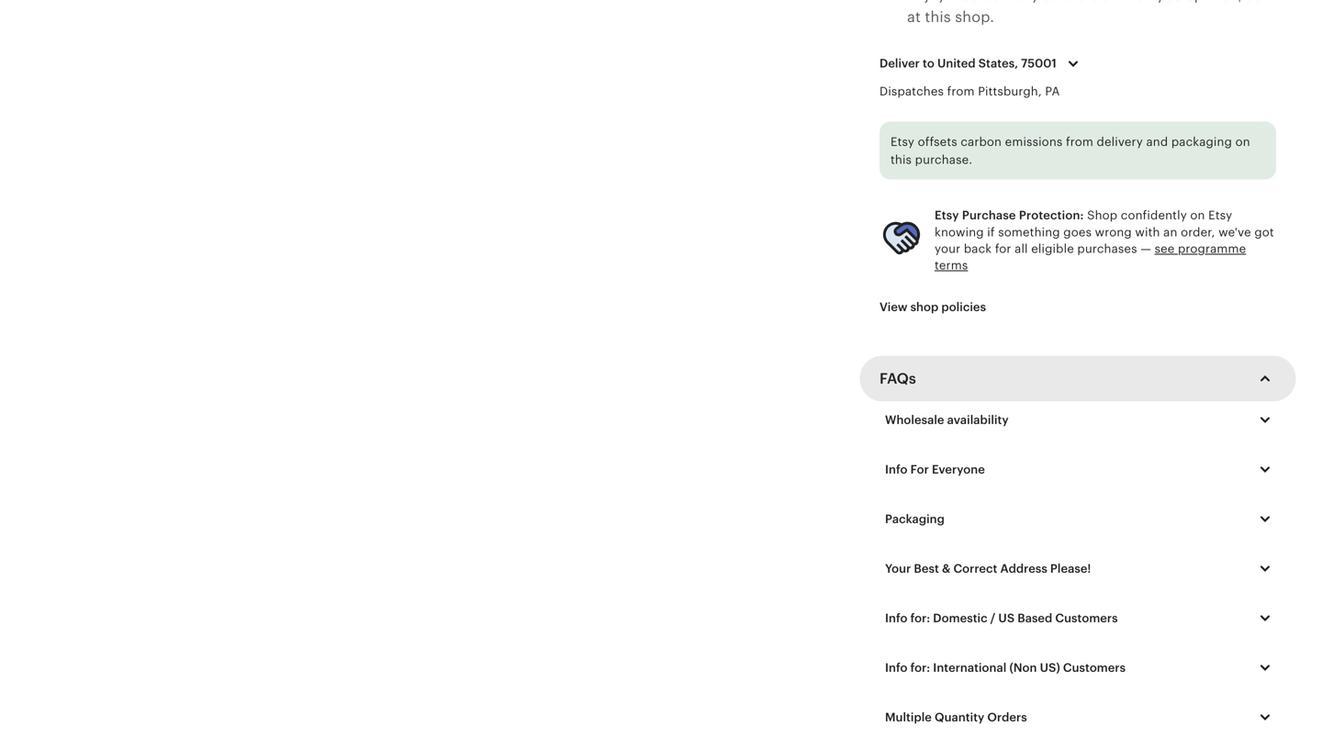 Task type: describe. For each thing, give the bounding box(es) containing it.
packaging button
[[872, 500, 1291, 539]]

for
[[996, 242, 1012, 256]]

programme
[[1178, 242, 1247, 256]]

shop
[[1088, 209, 1118, 222]]

etsy inside 'shop confidently on etsy knowing if something goes wrong with an order, we've got your back for all eligible purchases —'
[[1209, 209, 1233, 222]]

info for: international (non us) customers button
[[872, 649, 1291, 688]]

etsy for etsy purchase protection:
[[935, 209, 959, 222]]

domestic
[[933, 612, 988, 625]]

wholesale availability
[[885, 413, 1009, 427]]

purchase.
[[915, 153, 973, 167]]

this inside enjoy free delivery to the us when you spend $35+ at this shop.
[[925, 9, 951, 25]]

this inside etsy offsets carbon emissions from delivery and packaging on this purchase.
[[891, 153, 912, 167]]

view shop policies
[[880, 300, 987, 314]]

your best & correct address please!
[[885, 562, 1092, 576]]

based
[[1018, 612, 1053, 625]]

order,
[[1181, 225, 1216, 239]]

dispatches
[[880, 84, 944, 98]]

75001
[[1022, 57, 1057, 70]]

with
[[1136, 225, 1161, 239]]

see
[[1155, 242, 1175, 256]]

us inside enjoy free delivery to the us when you spend $35+ at this shop.
[[1090, 0, 1110, 3]]

if
[[988, 225, 995, 239]]

delivery inside enjoy free delivery to the us when you spend $35+ at this shop.
[[983, 0, 1040, 3]]

to inside dropdown button
[[923, 57, 935, 70]]

orders
[[988, 711, 1028, 725]]

carbon
[[961, 135, 1002, 149]]

packaging
[[885, 513, 945, 526]]

deliver
[[880, 57, 920, 70]]

info for everyone
[[885, 463, 985, 477]]

etsy offsets carbon emissions from delivery and packaging on this purchase.
[[891, 135, 1251, 167]]

something
[[999, 225, 1061, 239]]

best
[[914, 562, 939, 576]]

wrong
[[1095, 225, 1132, 239]]

international
[[933, 661, 1007, 675]]

from inside etsy offsets carbon emissions from delivery and packaging on this purchase.
[[1066, 135, 1094, 149]]

info for everyone button
[[872, 451, 1291, 489]]

info for: international (non us) customers
[[885, 661, 1126, 675]]

policies
[[942, 300, 987, 314]]

free
[[950, 0, 979, 3]]

deliver to united states, 75001
[[880, 57, 1057, 70]]

shop confidently on etsy knowing if something goes wrong with an order, we've got your back for all eligible purchases —
[[935, 209, 1275, 256]]

spend
[[1187, 0, 1232, 3]]

address
[[1001, 562, 1048, 576]]

see programme terms link
[[935, 242, 1247, 273]]

your best & correct address please! button
[[872, 550, 1291, 588]]

purchases
[[1078, 242, 1138, 256]]

us)
[[1040, 661, 1061, 675]]

protection:
[[1019, 209, 1084, 222]]

everyone
[[932, 463, 985, 477]]

on inside 'shop confidently on etsy knowing if something goes wrong with an order, we've got your back for all eligible purchases —'
[[1191, 209, 1206, 222]]

states,
[[979, 57, 1019, 70]]



Task type: locate. For each thing, give the bounding box(es) containing it.
to inside enjoy free delivery to the us when you spend $35+ at this shop.
[[1044, 0, 1059, 3]]

all
[[1015, 242, 1028, 256]]

multiple quantity orders button
[[872, 699, 1291, 737]]

correct
[[954, 562, 998, 576]]

1 horizontal spatial from
[[1066, 135, 1094, 149]]

1 vertical spatial delivery
[[1097, 135, 1143, 149]]

customers
[[1056, 612, 1118, 625], [1064, 661, 1126, 675]]

dispatches from pittsburgh, pa
[[880, 84, 1061, 98]]

1 vertical spatial info
[[885, 612, 908, 625]]

info for info for everyone
[[885, 463, 908, 477]]

etsy left the offsets
[[891, 135, 915, 149]]

to
[[1044, 0, 1059, 3], [923, 57, 935, 70]]

shop.
[[955, 9, 995, 25]]

0 vertical spatial us
[[1090, 0, 1110, 3]]

1 horizontal spatial on
[[1236, 135, 1251, 149]]

info up multiple
[[885, 661, 908, 675]]

terms
[[935, 259, 968, 273]]

0 horizontal spatial from
[[948, 84, 975, 98]]

etsy purchase protection:
[[935, 209, 1084, 222]]

us right /
[[999, 612, 1015, 625]]

from right emissions
[[1066, 135, 1094, 149]]

we've
[[1219, 225, 1252, 239]]

got
[[1255, 225, 1275, 239]]

view shop policies button
[[866, 291, 1000, 324]]

etsy up knowing
[[935, 209, 959, 222]]

info for info for: domestic / us based customers
[[885, 612, 908, 625]]

purchase
[[962, 209, 1016, 222]]

on right packaging
[[1236, 135, 1251, 149]]

0 vertical spatial customers
[[1056, 612, 1118, 625]]

2 info from the top
[[885, 612, 908, 625]]

the
[[1063, 0, 1086, 3]]

etsy up we've
[[1209, 209, 1233, 222]]

1 vertical spatial us
[[999, 612, 1015, 625]]

your
[[935, 242, 961, 256]]

enjoy free delivery to the us when you spend $35+ at this shop.
[[907, 0, 1271, 25]]

info left "for" on the right of page
[[885, 463, 908, 477]]

(non
[[1010, 661, 1037, 675]]

from
[[948, 84, 975, 98], [1066, 135, 1094, 149]]

3 info from the top
[[885, 661, 908, 675]]

on
[[1236, 135, 1251, 149], [1191, 209, 1206, 222]]

2 for: from the top
[[911, 661, 931, 675]]

1 horizontal spatial this
[[925, 9, 951, 25]]

0 horizontal spatial us
[[999, 612, 1015, 625]]

0 vertical spatial from
[[948, 84, 975, 98]]

from down the united
[[948, 84, 975, 98]]

us right the the
[[1090, 0, 1110, 3]]

info for: domestic / us based customers
[[885, 612, 1118, 625]]

/
[[991, 612, 996, 625]]

when
[[1114, 0, 1153, 3]]

customers right the us)
[[1064, 661, 1126, 675]]

for: left international
[[911, 661, 931, 675]]

pa
[[1046, 84, 1061, 98]]

2 horizontal spatial etsy
[[1209, 209, 1233, 222]]

0 horizontal spatial delivery
[[983, 0, 1040, 3]]

delivery left the 'and'
[[1097, 135, 1143, 149]]

united
[[938, 57, 976, 70]]

quantity
[[935, 711, 985, 725]]

faqs button
[[863, 357, 1293, 401]]

—
[[1141, 242, 1152, 256]]

knowing
[[935, 225, 984, 239]]

delivery inside etsy offsets carbon emissions from delivery and packaging on this purchase.
[[1097, 135, 1143, 149]]

wholesale availability button
[[872, 401, 1291, 440]]

see programme terms
[[935, 242, 1247, 273]]

this left purchase.
[[891, 153, 912, 167]]

shop
[[911, 300, 939, 314]]

view
[[880, 300, 908, 314]]

info for info for: international (non us) customers
[[885, 661, 908, 675]]

for:
[[911, 612, 931, 625], [911, 661, 931, 675]]

info down 'your'
[[885, 612, 908, 625]]

offsets
[[918, 135, 958, 149]]

deliver to united states, 75001 button
[[866, 44, 1098, 83]]

packaging
[[1172, 135, 1233, 149]]

0 vertical spatial delivery
[[983, 0, 1040, 3]]

0 horizontal spatial etsy
[[891, 135, 915, 149]]

on up order,
[[1191, 209, 1206, 222]]

for: for domestic
[[911, 612, 931, 625]]

&
[[942, 562, 951, 576]]

1 horizontal spatial to
[[1044, 0, 1059, 3]]

and
[[1147, 135, 1169, 149]]

customers down your best & correct address please! dropdown button
[[1056, 612, 1118, 625]]

1 info from the top
[[885, 463, 908, 477]]

1 horizontal spatial delivery
[[1097, 135, 1143, 149]]

eligible
[[1032, 242, 1075, 256]]

1 horizontal spatial us
[[1090, 0, 1110, 3]]

etsy
[[891, 135, 915, 149], [935, 209, 959, 222], [1209, 209, 1233, 222]]

faqs
[[880, 371, 917, 387]]

1 vertical spatial for:
[[911, 661, 931, 675]]

customers inside info for: international (non us) customers dropdown button
[[1064, 661, 1126, 675]]

emissions
[[1005, 135, 1063, 149]]

multiple
[[885, 711, 932, 725]]

1 vertical spatial this
[[891, 153, 912, 167]]

multiple quantity orders
[[885, 711, 1028, 725]]

2 vertical spatial info
[[885, 661, 908, 675]]

1 vertical spatial to
[[923, 57, 935, 70]]

delivery
[[983, 0, 1040, 3], [1097, 135, 1143, 149]]

for: left domestic
[[911, 612, 931, 625]]

1 for: from the top
[[911, 612, 931, 625]]

$35+
[[1236, 0, 1271, 3]]

etsy for etsy offsets carbon emissions from delivery and packaging on this purchase.
[[891, 135, 915, 149]]

customers inside info for: domestic / us based customers dropdown button
[[1056, 612, 1118, 625]]

your
[[885, 562, 911, 576]]

this
[[925, 9, 951, 25], [891, 153, 912, 167]]

info
[[885, 463, 908, 477], [885, 612, 908, 625], [885, 661, 908, 675]]

0 vertical spatial on
[[1236, 135, 1251, 149]]

0 horizontal spatial on
[[1191, 209, 1206, 222]]

an
[[1164, 225, 1178, 239]]

0 vertical spatial info
[[885, 463, 908, 477]]

1 vertical spatial customers
[[1064, 661, 1126, 675]]

0 vertical spatial to
[[1044, 0, 1059, 3]]

to left the united
[[923, 57, 935, 70]]

this down enjoy
[[925, 9, 951, 25]]

for
[[911, 463, 929, 477]]

1 vertical spatial on
[[1191, 209, 1206, 222]]

us inside dropdown button
[[999, 612, 1015, 625]]

1 vertical spatial from
[[1066, 135, 1094, 149]]

confidently
[[1121, 209, 1188, 222]]

on inside etsy offsets carbon emissions from delivery and packaging on this purchase.
[[1236, 135, 1251, 149]]

availability
[[948, 413, 1009, 427]]

enjoy
[[907, 0, 946, 3]]

info for: domestic / us based customers button
[[872, 599, 1291, 638]]

etsy inside etsy offsets carbon emissions from delivery and packaging on this purchase.
[[891, 135, 915, 149]]

0 vertical spatial this
[[925, 9, 951, 25]]

wholesale
[[885, 413, 945, 427]]

you
[[1157, 0, 1183, 3]]

us
[[1090, 0, 1110, 3], [999, 612, 1015, 625]]

for: for international
[[911, 661, 931, 675]]

back
[[964, 242, 992, 256]]

to left the the
[[1044, 0, 1059, 3]]

0 vertical spatial for:
[[911, 612, 931, 625]]

at
[[907, 9, 921, 25]]

goes
[[1064, 225, 1092, 239]]

0 horizontal spatial to
[[923, 57, 935, 70]]

1 horizontal spatial etsy
[[935, 209, 959, 222]]

pittsburgh,
[[978, 84, 1042, 98]]

0 horizontal spatial this
[[891, 153, 912, 167]]

please!
[[1051, 562, 1092, 576]]

delivery up shop.
[[983, 0, 1040, 3]]



Task type: vqa. For each thing, say whether or not it's contained in the screenshot.
Categories
no



